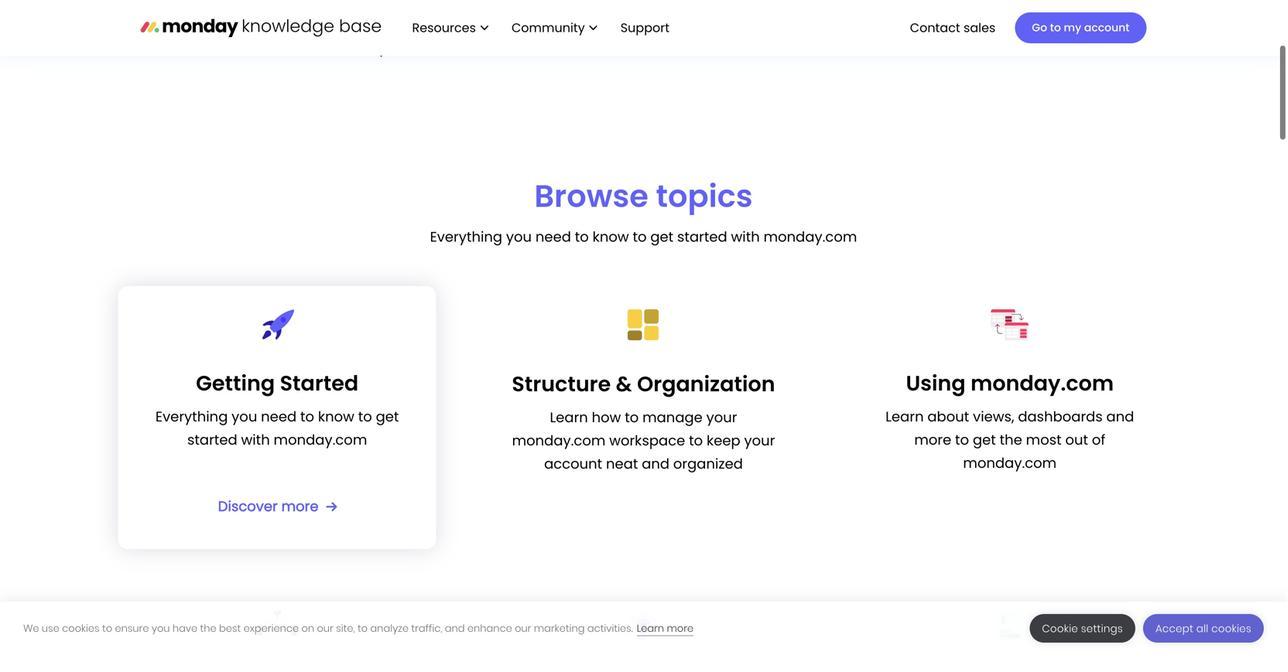 Task type: describe. For each thing, give the bounding box(es) containing it.
and inside dialog
[[445, 622, 465, 636]]

my
[[1064, 20, 1082, 35]]

get inside everything you need to know to get started with monday.com
[[376, 407, 399, 427]]

support link left formula
[[613, 15, 682, 41]]

experience
[[244, 622, 299, 636]]

cookie
[[1043, 622, 1079, 637]]

of
[[1093, 431, 1106, 450]]

top searches:
[[363, 38, 460, 58]]

support link up workforms link
[[621, 19, 675, 36]]

1 horizontal spatial know
[[593, 227, 629, 247]]

to inside main element
[[1051, 20, 1062, 35]]

discover more
[[218, 497, 319, 517]]

about
[[928, 407, 970, 427]]

views,
[[974, 407, 1015, 427]]

structure & organization
[[512, 370, 776, 399]]

using
[[906, 369, 966, 398]]

1 horizontal spatial need
[[536, 227, 571, 247]]

learn more link
[[637, 622, 694, 637]]

go to my account
[[1033, 20, 1130, 35]]

workspace
[[610, 431, 686, 451]]

most
[[1027, 431, 1062, 450]]

learn about views, dashboards and more to get the most out of monday.com
[[886, 407, 1135, 474]]

need inside everything you need to know to get started with monday.com
[[261, 407, 297, 427]]

contact sales link
[[903, 15, 1004, 41]]

cookies for all
[[1212, 622, 1252, 637]]

monday.com inside everything you need to know to get started with monday.com
[[274, 431, 367, 450]]

0 vertical spatial everything you need to know to get started with monday.com
[[430, 227, 858, 247]]

have
[[173, 622, 198, 636]]

sales
[[964, 19, 996, 36]]

go
[[1033, 20, 1048, 35]]

discover
[[218, 497, 278, 517]]

organization
[[637, 370, 776, 399]]

more inside dialog
[[667, 622, 694, 636]]

activities.
[[588, 622, 633, 636]]

how
[[592, 408, 621, 428]]

organized
[[674, 455, 743, 474]]

everything inside everything you need to know to get started with monday.com
[[156, 407, 228, 427]]

we use cookies to ensure you have the best experience on our site, to analyze traffic, and enhance our marketing activities. learn more
[[23, 622, 694, 636]]

structure
[[512, 370, 611, 399]]

getting
[[196, 369, 275, 398]]

you inside dialog
[[152, 622, 170, 636]]

community link
[[504, 15, 605, 41]]

main element
[[397, 0, 1147, 56]]

cookies for use
[[62, 622, 100, 636]]

2 our from the left
[[515, 622, 532, 636]]

account inside main element
[[1085, 20, 1130, 35]]

resources link
[[405, 15, 496, 41]]

all
[[1197, 622, 1209, 637]]

1 our from the left
[[317, 622, 334, 636]]

cookie settings button
[[1030, 615, 1136, 644]]

started inside everything you need to know to get started with monday.com
[[187, 431, 237, 450]]

analyze
[[371, 622, 409, 636]]

learn for using
[[886, 407, 924, 427]]

cookie settings
[[1043, 622, 1124, 637]]

started
[[280, 369, 359, 398]]

discover more link
[[218, 496, 338, 519]]

2 horizontal spatial you
[[506, 227, 532, 247]]

best
[[219, 622, 241, 636]]



Task type: vqa. For each thing, say whether or not it's contained in the screenshot.
keep
yes



Task type: locate. For each thing, give the bounding box(es) containing it.
1 horizontal spatial the
[[1000, 431, 1023, 450]]

2 horizontal spatial and
[[1107, 407, 1135, 427]]

settings
[[1082, 622, 1124, 637]]

learn inside learn about views, dashboards and more to get the most out of monday.com
[[886, 407, 924, 427]]

2 vertical spatial more
[[667, 622, 694, 636]]

account inside learn how to manage your monday.com workspace to keep your account neat and organized
[[544, 455, 603, 474]]

0 vertical spatial the
[[1000, 431, 1023, 450]]

0 vertical spatial your
[[707, 408, 738, 428]]

more
[[915, 431, 952, 450], [282, 497, 319, 517], [667, 622, 694, 636]]

1 horizontal spatial started
[[678, 227, 728, 247]]

1 horizontal spatial our
[[515, 622, 532, 636]]

0 horizontal spatial know
[[318, 407, 355, 427]]

contact
[[911, 19, 961, 36]]

monday.com
[[764, 227, 858, 247], [971, 369, 1115, 398], [274, 431, 367, 450], [512, 431, 606, 451], [964, 454, 1057, 474]]

1 horizontal spatial more
[[667, 622, 694, 636]]

accept
[[1156, 622, 1194, 637]]

go to my account link
[[1016, 12, 1147, 43]]

0 horizontal spatial cookies
[[62, 622, 100, 636]]

monday.com inside learn about views, dashboards and more to get the most out of monday.com
[[964, 454, 1057, 474]]

1 horizontal spatial cookies
[[1212, 622, 1252, 637]]

gantt
[[874, 38, 914, 58]]

0 vertical spatial you
[[506, 227, 532, 247]]

1 vertical spatial everything you need to know to get started with monday.com
[[156, 407, 399, 450]]

ensure
[[115, 622, 149, 636]]

started
[[678, 227, 728, 247], [187, 431, 237, 450]]

accept all cookies button
[[1144, 615, 1265, 644]]

2 cookies from the left
[[1212, 622, 1252, 637]]

our
[[317, 622, 334, 636], [515, 622, 532, 636]]

everything you need to know to get started with monday.com down browse topics
[[430, 227, 858, 247]]

with inside everything you need to know to get started with monday.com
[[241, 431, 270, 450]]

formula link
[[682, 38, 762, 58]]

1 horizontal spatial everything you need to know to get started with monday.com
[[430, 227, 858, 247]]

account left neat
[[544, 455, 603, 474]]

0 vertical spatial more
[[915, 431, 952, 450]]

0 vertical spatial account
[[1085, 20, 1130, 35]]

0 horizontal spatial everything
[[156, 407, 228, 427]]

1 vertical spatial everything
[[156, 407, 228, 427]]

your
[[707, 408, 738, 428], [745, 431, 776, 451]]

our right enhance
[[515, 622, 532, 636]]

topics
[[656, 175, 753, 218]]

2 horizontal spatial more
[[915, 431, 952, 450]]

and
[[1107, 407, 1135, 427], [642, 455, 670, 474], [445, 622, 465, 636]]

the
[[1000, 431, 1023, 450], [200, 622, 217, 636]]

0 vertical spatial started
[[678, 227, 728, 247]]

with down topics
[[731, 227, 760, 247]]

everything
[[430, 227, 503, 247], [156, 407, 228, 427]]

need
[[536, 227, 571, 247], [261, 407, 297, 427]]

account
[[1085, 20, 1130, 35], [544, 455, 603, 474]]

our right on
[[317, 622, 334, 636]]

community
[[512, 19, 585, 36]]

know inside everything you need to know to get started with monday.com
[[318, 407, 355, 427]]

1 horizontal spatial with
[[731, 227, 760, 247]]

cookies right the all
[[1212, 622, 1252, 637]]

more down about
[[915, 431, 952, 450]]

browse
[[535, 175, 649, 218]]

2 horizontal spatial get
[[973, 431, 997, 450]]

and down workspace
[[642, 455, 670, 474]]

get inside learn about views, dashboards and more to get the most out of monday.com
[[973, 431, 997, 450]]

monday.com logo image
[[141, 11, 381, 44]]

more right discover
[[282, 497, 319, 517]]

0 horizontal spatial more
[[282, 497, 319, 517]]

manage
[[643, 408, 703, 428]]

and right "dashboards"
[[1107, 407, 1135, 427]]

learn down structure
[[550, 408, 588, 428]]

1 vertical spatial you
[[232, 407, 257, 427]]

2 vertical spatial get
[[973, 431, 997, 450]]

1 horizontal spatial your
[[745, 431, 776, 451]]

1 vertical spatial with
[[241, 431, 270, 450]]

0 horizontal spatial need
[[261, 407, 297, 427]]

learn right activities.
[[637, 622, 665, 636]]

to inside learn about views, dashboards and more to get the most out of monday.com
[[956, 431, 970, 450]]

dashboards
[[1019, 407, 1103, 427]]

1 vertical spatial know
[[318, 407, 355, 427]]

learn inside dialog
[[637, 622, 665, 636]]

2 vertical spatial and
[[445, 622, 465, 636]]

need down browse
[[536, 227, 571, 247]]

0 horizontal spatial started
[[187, 431, 237, 450]]

support link
[[613, 15, 682, 41], [621, 19, 675, 36]]

&
[[616, 370, 632, 399]]

support
[[621, 19, 670, 36]]

list
[[397, 0, 682, 56]]

enhance
[[468, 622, 513, 636]]

formula
[[693, 38, 750, 58]]

top
[[363, 38, 389, 58]]

0 horizontal spatial your
[[707, 408, 738, 428]]

you
[[506, 227, 532, 247], [232, 407, 257, 427], [152, 622, 170, 636]]

0 horizontal spatial our
[[317, 622, 334, 636]]

need down the getting started
[[261, 407, 297, 427]]

site,
[[336, 622, 355, 636]]

0 horizontal spatial account
[[544, 455, 603, 474]]

0 horizontal spatial you
[[152, 622, 170, 636]]

list containing resources
[[397, 0, 682, 56]]

automations
[[481, 38, 571, 58]]

learn how to manage your monday.com workspace to keep your account neat and organized
[[512, 408, 776, 474]]

keep
[[707, 431, 741, 451]]

learn
[[886, 407, 924, 427], [550, 408, 588, 428], [637, 622, 665, 636]]

1 vertical spatial started
[[187, 431, 237, 450]]

marketing
[[534, 622, 585, 636]]

learn inside learn how to manage your monday.com workspace to keep your account neat and organized
[[550, 408, 588, 428]]

0 horizontal spatial the
[[200, 622, 217, 636]]

know down browse
[[593, 227, 629, 247]]

use
[[42, 622, 59, 636]]

traffic,
[[411, 622, 443, 636]]

we
[[23, 622, 39, 636]]

1 horizontal spatial everything
[[430, 227, 503, 247]]

neat
[[606, 455, 638, 474]]

1 vertical spatial need
[[261, 407, 297, 427]]

the down views,
[[1000, 431, 1023, 450]]

more inside learn about views, dashboards and more to get the most out of monday.com
[[915, 431, 952, 450]]

0 horizontal spatial everything you need to know to get started with monday.com
[[156, 407, 399, 450]]

the left best
[[200, 622, 217, 636]]

1 vertical spatial get
[[376, 407, 399, 427]]

1 horizontal spatial you
[[232, 407, 257, 427]]

dialog containing cookie settings
[[0, 603, 1288, 656]]

2 horizontal spatial learn
[[886, 407, 924, 427]]

1 horizontal spatial get
[[651, 227, 674, 247]]

know
[[593, 227, 629, 247], [318, 407, 355, 427]]

everything you need to know to get started with monday.com
[[430, 227, 858, 247], [156, 407, 399, 450]]

1 horizontal spatial account
[[1085, 20, 1130, 35]]

the inside learn about views, dashboards and more to get the most out of monday.com
[[1000, 431, 1023, 450]]

you inside everything you need to know to get started with monday.com
[[232, 407, 257, 427]]

your right keep
[[745, 431, 776, 451]]

monday.com inside learn how to manage your monday.com workspace to keep your account neat and organized
[[512, 431, 606, 451]]

get
[[651, 227, 674, 247], [376, 407, 399, 427], [973, 431, 997, 450]]

0 horizontal spatial learn
[[550, 408, 588, 428]]

0 vertical spatial know
[[593, 227, 629, 247]]

learn for structure
[[550, 408, 588, 428]]

using monday.com
[[906, 369, 1115, 398]]

on
[[302, 622, 315, 636]]

and right traffic,
[[445, 622, 465, 636]]

contact sales
[[911, 19, 996, 36]]

dashboard link
[[762, 38, 864, 58]]

0 vertical spatial and
[[1107, 407, 1135, 427]]

1 vertical spatial account
[[544, 455, 603, 474]]

0 horizontal spatial and
[[445, 622, 465, 636]]

1 cookies from the left
[[62, 622, 100, 636]]

0 horizontal spatial get
[[376, 407, 399, 427]]

1 horizontal spatial and
[[642, 455, 670, 474]]

your up keep
[[707, 408, 738, 428]]

accept all cookies
[[1156, 622, 1252, 637]]

0 vertical spatial get
[[651, 227, 674, 247]]

searches:
[[393, 38, 460, 58]]

1 horizontal spatial learn
[[637, 622, 665, 636]]

dashboard
[[773, 38, 851, 58]]

dialog
[[0, 603, 1288, 656]]

know down started
[[318, 407, 355, 427]]

cookies inside button
[[1212, 622, 1252, 637]]

getting started
[[196, 369, 359, 398]]

cookies right use at the left bottom of page
[[62, 622, 100, 636]]

browse topics
[[535, 175, 753, 218]]

cookies
[[62, 622, 100, 636], [1212, 622, 1252, 637]]

automations link
[[471, 38, 583, 58]]

with
[[731, 227, 760, 247], [241, 431, 270, 450]]

0 vertical spatial everything
[[430, 227, 503, 247]]

started down getting
[[187, 431, 237, 450]]

1 vertical spatial more
[[282, 497, 319, 517]]

0 vertical spatial with
[[731, 227, 760, 247]]

account right the my
[[1085, 20, 1130, 35]]

everything you need to know to get started with monday.com down the getting started
[[156, 407, 399, 450]]

started down topics
[[678, 227, 728, 247]]

resources
[[412, 19, 476, 36]]

2 vertical spatial you
[[152, 622, 170, 636]]

and inside learn about views, dashboards and more to get the most out of monday.com
[[1107, 407, 1135, 427]]

1 vertical spatial and
[[642, 455, 670, 474]]

workforms
[[594, 38, 670, 58]]

0 vertical spatial need
[[536, 227, 571, 247]]

workforms link
[[583, 38, 682, 58]]

with down getting
[[241, 431, 270, 450]]

and inside learn how to manage your monday.com workspace to keep your account neat and organized
[[642, 455, 670, 474]]

1 vertical spatial the
[[200, 622, 217, 636]]

more right activities.
[[667, 622, 694, 636]]

0 horizontal spatial with
[[241, 431, 270, 450]]

learn left about
[[886, 407, 924, 427]]

1 vertical spatial your
[[745, 431, 776, 451]]

out
[[1066, 431, 1089, 450]]

more inside "link"
[[282, 497, 319, 517]]

to
[[1051, 20, 1062, 35], [575, 227, 589, 247], [633, 227, 647, 247], [300, 407, 314, 427], [358, 407, 372, 427], [625, 408, 639, 428], [956, 431, 970, 450], [689, 431, 703, 451], [102, 622, 112, 636], [358, 622, 368, 636]]



